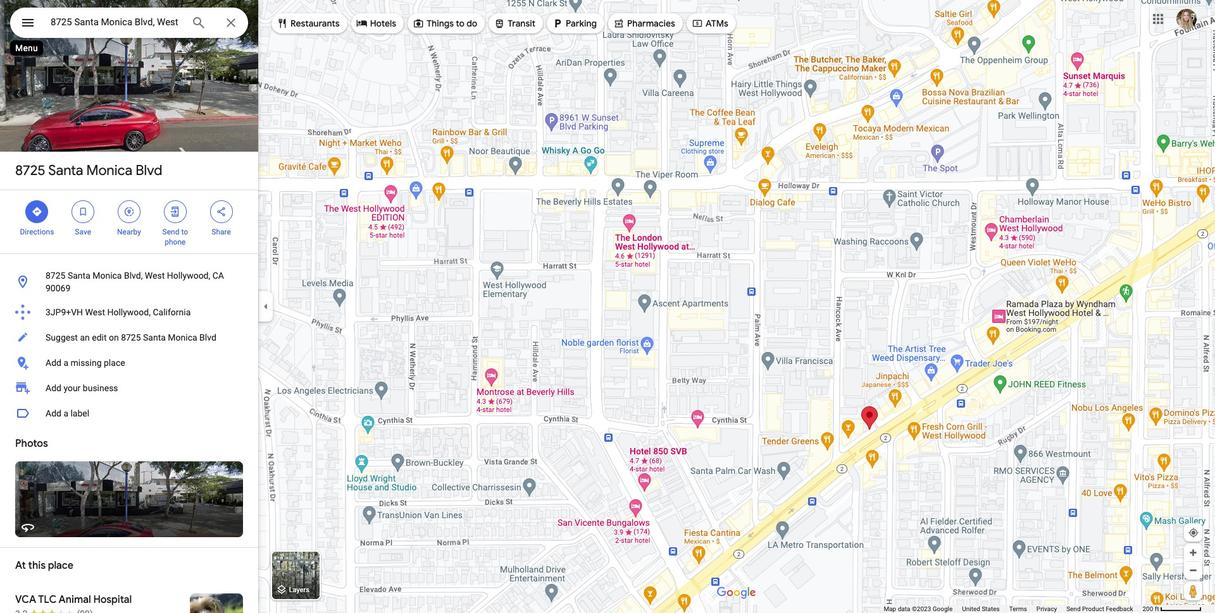 Task type: vqa. For each thing, say whether or not it's contained in the screenshot.
the bottommost departing
no



Task type: locate. For each thing, give the bounding box(es) containing it.
8725
[[15, 162, 45, 180], [46, 271, 65, 281], [121, 333, 141, 343]]

add inside button
[[46, 358, 61, 368]]

west right the blvd,
[[145, 271, 165, 281]]

0 horizontal spatial hollywood,
[[107, 308, 151, 318]]

place down on
[[104, 358, 125, 368]]

blvd
[[136, 162, 162, 180], [199, 333, 216, 343]]

place
[[104, 358, 125, 368], [48, 560, 73, 573]]

 pharmacies
[[613, 16, 675, 30]]

2 horizontal spatial 8725
[[121, 333, 141, 343]]

1 a from the top
[[64, 358, 68, 368]]

1 horizontal spatial west
[[145, 271, 165, 281]]

monica for blvd
[[86, 162, 132, 180]]

 button
[[10, 8, 46, 41]]

your
[[64, 384, 81, 394]]

 things to do
[[413, 16, 477, 30]]

place inside button
[[104, 358, 125, 368]]

3jp9+vh west hollywood, california
[[46, 308, 191, 318]]

3.2 stars 99 reviews image
[[15, 608, 93, 614]]

terms
[[1009, 606, 1027, 613]]

add inside "button"
[[46, 409, 61, 419]]

send product feedback
[[1067, 606, 1133, 613]]

west
[[145, 271, 165, 281], [85, 308, 105, 318]]

200
[[1143, 606, 1153, 613]]

add left your
[[46, 384, 61, 394]]

send up phone
[[162, 228, 179, 237]]

None field
[[51, 15, 181, 30]]

0 horizontal spatial to
[[181, 228, 188, 237]]

send product feedback button
[[1067, 606, 1133, 614]]

to
[[456, 18, 465, 29], [181, 228, 188, 237]]

santa up 
[[48, 162, 83, 180]]

atms
[[706, 18, 728, 29]]

8725 santa monica blvd, west hollywood, ca 90069 button
[[0, 265, 258, 300]]

vca tlc animal hospital
[[15, 594, 132, 607]]

send inside button
[[1067, 606, 1081, 613]]

8725 inside 8725 santa monica blvd, west hollywood, ca 90069
[[46, 271, 65, 281]]


[[552, 16, 563, 30]]

footer containing map data ©2023 google
[[884, 606, 1143, 614]]

1 vertical spatial monica
[[93, 271, 122, 281]]

add left 'label'
[[46, 409, 61, 419]]

0 horizontal spatial blvd
[[136, 162, 162, 180]]

2 vertical spatial monica
[[168, 333, 197, 343]]

a inside "button"
[[64, 409, 68, 419]]

0 vertical spatial to
[[456, 18, 465, 29]]

monica
[[86, 162, 132, 180], [93, 271, 122, 281], [168, 333, 197, 343]]

privacy
[[1037, 606, 1057, 613]]

1 vertical spatial to
[[181, 228, 188, 237]]

add down suggest on the left of the page
[[46, 358, 61, 368]]

0 vertical spatial santa
[[48, 162, 83, 180]]

hollywood,
[[167, 271, 210, 281], [107, 308, 151, 318]]

santa down california
[[143, 333, 166, 343]]

santa
[[48, 162, 83, 180], [68, 271, 90, 281], [143, 333, 166, 343]]

1 horizontal spatial send
[[1067, 606, 1081, 613]]

1 vertical spatial santa
[[68, 271, 90, 281]]

0 horizontal spatial place
[[48, 560, 73, 573]]

0 vertical spatial monica
[[86, 162, 132, 180]]

place right this
[[48, 560, 73, 573]]

label
[[71, 409, 89, 419]]

add a missing place button
[[0, 351, 258, 376]]

west up edit
[[85, 308, 105, 318]]

santa for 8725 santa monica blvd
[[48, 162, 83, 180]]

1 horizontal spatial blvd
[[199, 333, 216, 343]]


[[216, 205, 227, 219]]

footer inside google maps element
[[884, 606, 1143, 614]]

this
[[28, 560, 46, 573]]

0 vertical spatial blvd
[[136, 162, 162, 180]]

hollywood, inside button
[[107, 308, 151, 318]]

1 horizontal spatial to
[[456, 18, 465, 29]]

0 vertical spatial 8725
[[15, 162, 45, 180]]

monica down california
[[168, 333, 197, 343]]

google account: michelle dermenjian  
(michelle.dermenjian@adept.ai) image
[[1177, 9, 1197, 29]]

tlc
[[38, 594, 57, 607]]


[[413, 16, 424, 30]]

vca tlc animal hospital link
[[0, 584, 258, 614]]

monica inside 8725 santa monica blvd, west hollywood, ca 90069
[[93, 271, 122, 281]]

phone
[[165, 238, 186, 247]]

1 horizontal spatial hollywood,
[[167, 271, 210, 281]]

1 vertical spatial blvd
[[199, 333, 216, 343]]

at this place
[[15, 560, 73, 573]]

2 vertical spatial add
[[46, 409, 61, 419]]

1 vertical spatial west
[[85, 308, 105, 318]]

a inside button
[[64, 358, 68, 368]]

monica for blvd,
[[93, 271, 122, 281]]


[[123, 205, 135, 219]]

©2023
[[912, 606, 931, 613]]

send inside send to phone
[[162, 228, 179, 237]]

santa inside 8725 santa monica blvd, west hollywood, ca 90069
[[68, 271, 90, 281]]

ca
[[212, 271, 224, 281]]


[[169, 205, 181, 219]]

2 a from the top
[[64, 409, 68, 419]]

actions for 8725 santa monica blvd region
[[0, 191, 258, 254]]

1 horizontal spatial 8725
[[46, 271, 65, 281]]

3jp9+vh west hollywood, california button
[[0, 300, 258, 325]]

hotels
[[370, 18, 396, 29]]

ft
[[1155, 606, 1159, 613]]

add
[[46, 358, 61, 368], [46, 384, 61, 394], [46, 409, 61, 419]]

california
[[153, 308, 191, 318]]

1 vertical spatial 8725
[[46, 271, 65, 281]]

santa up the "90069"
[[68, 271, 90, 281]]

1 horizontal spatial place
[[104, 358, 125, 368]]

send for send to phone
[[162, 228, 179, 237]]

footer
[[884, 606, 1143, 614]]

0 horizontal spatial 8725
[[15, 162, 45, 180]]

1 vertical spatial place
[[48, 560, 73, 573]]

hollywood, up suggest an edit on 8725 santa monica blvd button
[[107, 308, 151, 318]]

do
[[467, 18, 477, 29]]


[[277, 16, 288, 30]]

show street view coverage image
[[1184, 582, 1203, 601]]

send to phone
[[162, 228, 188, 247]]

a for label
[[64, 409, 68, 419]]

a for missing
[[64, 358, 68, 368]]

8725 santa monica blvd
[[15, 162, 162, 180]]

blvd down ca at top
[[199, 333, 216, 343]]

1 vertical spatial a
[[64, 409, 68, 419]]

0 horizontal spatial send
[[162, 228, 179, 237]]

2 vertical spatial santa
[[143, 333, 166, 343]]

1 vertical spatial send
[[1067, 606, 1081, 613]]

to up phone
[[181, 228, 188, 237]]

8725 up the "90069"
[[46, 271, 65, 281]]

blvd up actions for 8725 santa monica blvd region
[[136, 162, 162, 180]]

0 vertical spatial add
[[46, 358, 61, 368]]

0 vertical spatial send
[[162, 228, 179, 237]]


[[77, 205, 89, 219]]

things
[[427, 18, 454, 29]]

monica left the blvd,
[[93, 271, 122, 281]]

to left "do"
[[456, 18, 465, 29]]


[[31, 205, 43, 219]]

0 vertical spatial a
[[64, 358, 68, 368]]

8725 santa monica blvd, west hollywood, ca 90069
[[46, 271, 224, 294]]

send left product
[[1067, 606, 1081, 613]]

1 add from the top
[[46, 358, 61, 368]]

animal
[[59, 594, 91, 607]]

0 vertical spatial west
[[145, 271, 165, 281]]

a left missing at the left of the page
[[64, 358, 68, 368]]

monica up 
[[86, 162, 132, 180]]

business
[[83, 384, 118, 394]]

3 add from the top
[[46, 409, 61, 419]]

2 add from the top
[[46, 384, 61, 394]]

1 vertical spatial hollywood,
[[107, 308, 151, 318]]

hollywood, left ca at top
[[167, 271, 210, 281]]

0 vertical spatial hollywood,
[[167, 271, 210, 281]]

90069
[[46, 284, 70, 294]]

8725 right on
[[121, 333, 141, 343]]

send
[[162, 228, 179, 237], [1067, 606, 1081, 613]]

0 horizontal spatial west
[[85, 308, 105, 318]]

add for add your business
[[46, 384, 61, 394]]

8725 up 
[[15, 162, 45, 180]]

a left 'label'
[[64, 409, 68, 419]]

1 vertical spatial add
[[46, 384, 61, 394]]

8725 for 8725 santa monica blvd
[[15, 162, 45, 180]]

0 vertical spatial place
[[104, 358, 125, 368]]



Task type: describe. For each thing, give the bounding box(es) containing it.
edit
[[92, 333, 107, 343]]

200 ft button
[[1143, 606, 1202, 613]]

hollywood, inside 8725 santa monica blvd, west hollywood, ca 90069
[[167, 271, 210, 281]]

8725 for 8725 santa monica blvd, west hollywood, ca 90069
[[46, 271, 65, 281]]

add a missing place
[[46, 358, 125, 368]]

 atms
[[692, 16, 728, 30]]

terms button
[[1009, 606, 1027, 614]]


[[613, 16, 625, 30]]

google maps element
[[0, 0, 1215, 614]]

suggest an edit on 8725 santa monica blvd
[[46, 333, 216, 343]]

feedback
[[1106, 606, 1133, 613]]

add for add a missing place
[[46, 358, 61, 368]]

transit
[[508, 18, 535, 29]]

layers
[[289, 587, 309, 595]]

west inside 8725 santa monica blvd, west hollywood, ca 90069
[[145, 271, 165, 281]]

restaurants
[[291, 18, 340, 29]]

product
[[1082, 606, 1104, 613]]

nearby
[[117, 228, 141, 237]]

suggest
[[46, 333, 78, 343]]

 hotels
[[356, 16, 396, 30]]

3jp9+vh
[[46, 308, 83, 318]]

at
[[15, 560, 26, 573]]

states
[[982, 606, 1000, 613]]

missing
[[71, 358, 102, 368]]

save
[[75, 228, 91, 237]]

santa for 8725 santa monica blvd, west hollywood, ca 90069
[[68, 271, 90, 281]]

vca
[[15, 594, 36, 607]]

united states button
[[962, 606, 1000, 614]]


[[494, 16, 505, 30]]

map
[[884, 606, 896, 613]]

data
[[898, 606, 910, 613]]

blvd inside suggest an edit on 8725 santa monica blvd button
[[199, 333, 216, 343]]

share
[[212, 228, 231, 237]]

 transit
[[494, 16, 535, 30]]

photos
[[15, 438, 48, 451]]

send for send product feedback
[[1067, 606, 1081, 613]]

suggest an edit on 8725 santa monica blvd button
[[0, 325, 258, 351]]

collapse side panel image
[[259, 300, 273, 314]]

an
[[80, 333, 90, 343]]

united states
[[962, 606, 1000, 613]]

zoom out image
[[1189, 566, 1198, 576]]

monica inside suggest an edit on 8725 santa monica blvd button
[[168, 333, 197, 343]]

hospital
[[93, 594, 132, 607]]

map data ©2023 google
[[884, 606, 953, 613]]

8725 santa monica blvd main content
[[0, 0, 258, 614]]

to inside send to phone
[[181, 228, 188, 237]]

add your business link
[[0, 376, 258, 401]]

directions
[[20, 228, 54, 237]]

zoom in image
[[1189, 549, 1198, 558]]

pharmacies
[[627, 18, 675, 29]]


[[692, 16, 703, 30]]

google
[[933, 606, 953, 613]]


[[20, 14, 35, 32]]

 restaurants
[[277, 16, 340, 30]]

add a label button
[[0, 401, 258, 427]]

united
[[962, 606, 980, 613]]

add your business
[[46, 384, 118, 394]]

privacy button
[[1037, 606, 1057, 614]]

blvd,
[[124, 271, 143, 281]]

add for add a label
[[46, 409, 61, 419]]

none field inside 8725 santa monica blvd, west hollywood, ca 90069 field
[[51, 15, 181, 30]]

2 vertical spatial 8725
[[121, 333, 141, 343]]

8725 Santa Monica Blvd, West Hollywood, CA 90069 field
[[10, 8, 248, 38]]

200 ft
[[1143, 606, 1159, 613]]


[[356, 16, 368, 30]]

west inside button
[[85, 308, 105, 318]]

show your location image
[[1188, 528, 1199, 539]]

add a label
[[46, 409, 89, 419]]

parking
[[566, 18, 597, 29]]

 search field
[[10, 8, 248, 41]]

to inside  things to do
[[456, 18, 465, 29]]

on
[[109, 333, 119, 343]]

 parking
[[552, 16, 597, 30]]



